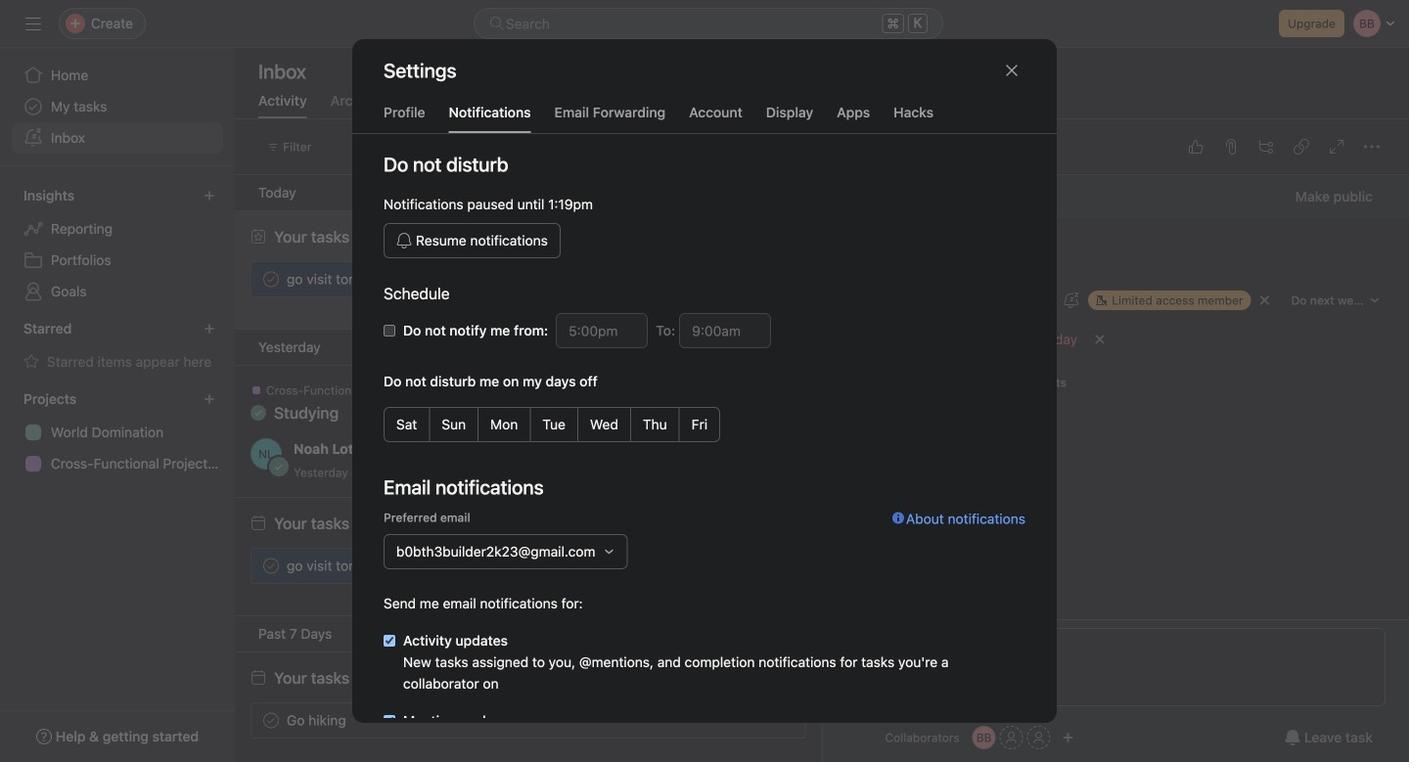Task type: vqa. For each thing, say whether or not it's contained in the screenshot.
tasks to the left
no



Task type: locate. For each thing, give the bounding box(es) containing it.
settings tab list
[[352, 102, 1057, 134]]

None text field
[[680, 313, 772, 348]]

insights element
[[0, 178, 235, 311]]

1 vertical spatial mark complete image
[[259, 555, 283, 578]]

global element
[[0, 48, 235, 165]]

3 mark complete checkbox from the top
[[259, 709, 283, 733]]

dialog
[[352, 39, 1057, 763]]

mark complete image down your tasks for mar 20, task element
[[259, 555, 283, 578]]

Mark complete checkbox
[[259, 268, 283, 291], [259, 555, 283, 578], [259, 709, 283, 733]]

1 mark complete checkbox from the top
[[259, 268, 283, 291]]

None checkbox
[[384, 325, 395, 337], [384, 635, 395, 647], [384, 716, 395, 727], [384, 325, 395, 337], [384, 635, 395, 647], [384, 716, 395, 727]]

2 mark complete checkbox from the top
[[259, 555, 283, 578]]

mark complete image down your tasks for today, task element
[[259, 268, 283, 291]]

mark complete image
[[259, 268, 283, 291], [259, 555, 283, 578]]

your tasks for mar 20, task element
[[274, 514, 429, 533]]

close this dialog image
[[1004, 63, 1020, 78]]

mark complete checkbox down your tasks for mar 15, task element
[[259, 709, 283, 733]]

1 vertical spatial mark complete checkbox
[[259, 555, 283, 578]]

mark complete checkbox down your tasks for mar 20, task element
[[259, 555, 283, 578]]

main content
[[823, 175, 1410, 763]]

0 horizontal spatial add or remove collaborators image
[[973, 726, 996, 750]]

add or remove collaborators image
[[973, 726, 996, 750], [1063, 732, 1074, 744]]

1 mark complete image from the top
[[259, 268, 283, 291]]

2 mark complete image from the top
[[259, 555, 283, 578]]

mark complete checkbox down your tasks for today, task element
[[259, 268, 283, 291]]

0 vertical spatial mark complete image
[[259, 268, 283, 291]]

clear due date image
[[1095, 334, 1106, 346]]

mark complete checkbox for your tasks for mar 20, task element
[[259, 555, 283, 578]]

mark complete image for your tasks for mar 20, task element
[[259, 555, 283, 578]]

mark complete checkbox for your tasks for today, task element
[[259, 268, 283, 291]]

None text field
[[556, 313, 648, 348]]

0 vertical spatial mark complete checkbox
[[259, 268, 283, 291]]

hide sidebar image
[[25, 16, 41, 31]]

2 vertical spatial mark complete checkbox
[[259, 709, 283, 733]]

mark complete image for your tasks for today, task element
[[259, 268, 283, 291]]



Task type: describe. For each thing, give the bounding box(es) containing it.
Task Name text field
[[833, 230, 1386, 275]]

remove assignee image
[[1259, 295, 1271, 306]]

full screen image
[[1329, 139, 1345, 155]]

starred element
[[0, 311, 235, 382]]

1 horizontal spatial add or remove collaborators image
[[1063, 732, 1074, 744]]

your tasks for today, task element
[[274, 228, 419, 246]]

copy task link image
[[1294, 139, 1310, 155]]

go visit tomy dialog
[[823, 119, 1410, 763]]

add subtask image
[[1259, 139, 1275, 155]]

projects element
[[0, 382, 235, 484]]

your tasks for mar 15, task element
[[274, 669, 427, 688]]

open user profile image
[[251, 439, 282, 470]]

open user profile image
[[846, 628, 878, 660]]

mark complete image
[[259, 709, 283, 733]]

0 likes. click to like this task image
[[1188, 139, 1204, 155]]



